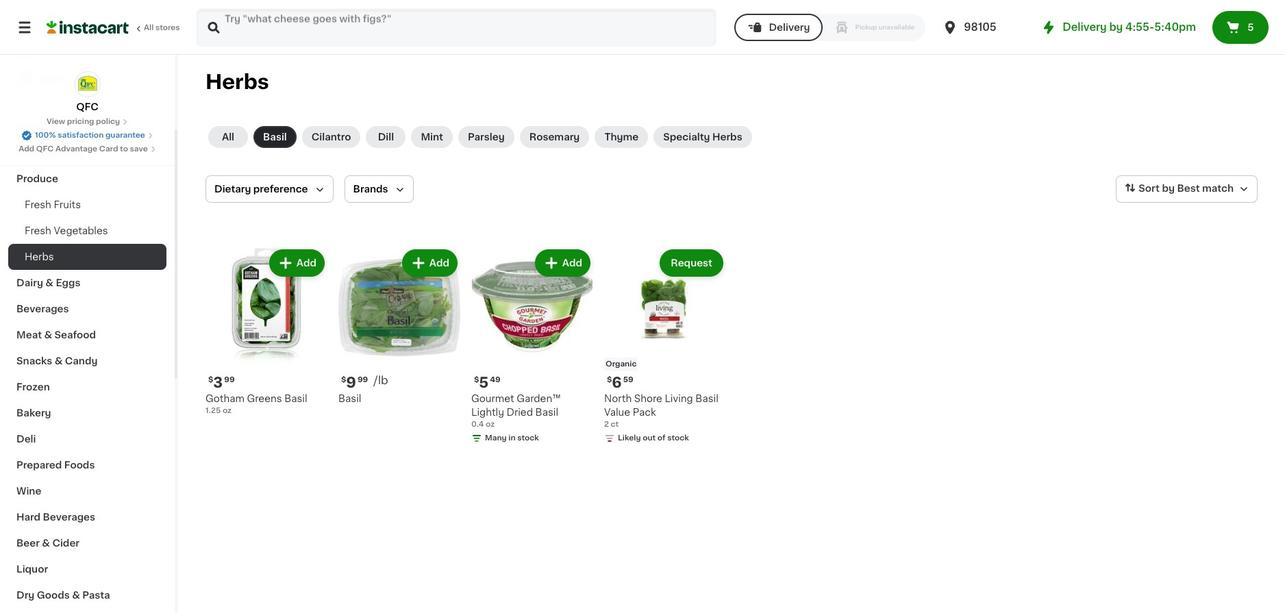 Task type: vqa. For each thing, say whether or not it's contained in the screenshot.
'Purified'
no



Task type: describe. For each thing, give the bounding box(es) containing it.
add for gourmet garden™ lightly dried basil
[[562, 258, 582, 268]]

pack
[[633, 408, 656, 417]]

gotham greens basil 1.25 oz
[[206, 394, 307, 414]]

vegetables
[[54, 226, 108, 236]]

6
[[612, 375, 622, 390]]

& for meat
[[44, 330, 52, 340]]

frozen
[[16, 382, 50, 392]]

advantage
[[55, 145, 97, 153]]

bakery
[[16, 408, 51, 418]]

request
[[671, 258, 712, 268]]

hard beverages link
[[8, 504, 166, 530]]

basil link
[[253, 126, 296, 148]]

rosemary
[[529, 132, 580, 142]]

dietary
[[214, 184, 251, 194]]

sort
[[1139, 184, 1160, 193]]

5 inside 5 button
[[1248, 23, 1254, 32]]

lists
[[38, 73, 62, 83]]

hard beverages
[[16, 512, 95, 522]]

1.25
[[206, 407, 221, 414]]

eggs
[[56, 278, 80, 288]]

dry goods & pasta link
[[8, 582, 166, 608]]

98105
[[964, 22, 997, 32]]

fresh vegetables link
[[8, 218, 166, 244]]

goods
[[37, 590, 70, 600]]

49
[[490, 376, 501, 384]]

$ for 9
[[341, 376, 346, 384]]

thanksgiving
[[16, 148, 82, 158]]

prepared
[[16, 460, 62, 470]]

$ 6 59
[[607, 375, 633, 390]]

beer & cider
[[16, 538, 79, 548]]

wine
[[16, 486, 41, 496]]

parsley
[[468, 132, 505, 142]]

fresh fruits
[[25, 200, 81, 210]]

0 vertical spatial beverages
[[16, 304, 69, 314]]

herbs link
[[8, 244, 166, 270]]

basil right all 'link'
[[263, 132, 287, 142]]

product group containing 6
[[604, 247, 726, 447]]

9
[[346, 375, 356, 390]]

product group containing 5
[[471, 247, 593, 447]]

candy
[[65, 356, 98, 366]]

qfc logo image
[[74, 71, 100, 97]]

mint link
[[411, 126, 453, 148]]

by for sort
[[1162, 184, 1175, 193]]

greens
[[247, 394, 282, 403]]

view pricing policy link
[[47, 116, 128, 127]]

thyme link
[[595, 126, 648, 148]]

add qfc advantage card to save
[[19, 145, 148, 153]]

99 for 3
[[224, 376, 235, 384]]

request button
[[661, 251, 722, 275]]

policy
[[96, 118, 120, 125]]

lists link
[[8, 64, 166, 92]]

add button for 5
[[536, 251, 589, 275]]

of
[[657, 434, 666, 442]]

2
[[604, 421, 609, 428]]

seafood
[[54, 330, 96, 340]]

out
[[643, 434, 656, 442]]

dry goods & pasta
[[16, 590, 110, 600]]

delivery for delivery by 4:55-5:40pm
[[1063, 22, 1107, 32]]

gotham
[[206, 394, 244, 403]]

delivery for delivery
[[769, 23, 810, 32]]

& for snacks
[[55, 356, 63, 366]]

1 vertical spatial herbs
[[712, 132, 742, 142]]

recipes
[[16, 122, 57, 132]]

5 button
[[1212, 11, 1269, 44]]

1 stock from the left
[[517, 434, 539, 442]]

$ for 5
[[474, 376, 479, 384]]

snacks & candy link
[[8, 348, 166, 374]]

foods
[[64, 460, 95, 470]]

wine link
[[8, 478, 166, 504]]

add qfc advantage card to save link
[[19, 144, 156, 155]]

& left "pasta"
[[72, 590, 80, 600]]

$ for 6
[[607, 376, 612, 384]]

cider
[[52, 538, 79, 548]]

beer & cider link
[[8, 530, 166, 556]]

garden™
[[517, 394, 561, 403]]

dill link
[[366, 126, 406, 148]]

specialty herbs
[[663, 132, 742, 142]]

all stores
[[144, 24, 180, 32]]

living
[[665, 394, 693, 403]]

brands button
[[344, 175, 413, 203]]

dietary preference button
[[206, 175, 333, 203]]

100% satisfaction guarantee
[[35, 132, 145, 139]]

thyme
[[604, 132, 639, 142]]

cilantro
[[312, 132, 351, 142]]

dairy
[[16, 278, 43, 288]]

gourmet
[[471, 394, 514, 403]]

Search field
[[197, 10, 715, 45]]

it
[[60, 46, 67, 55]]

lightly
[[471, 408, 504, 417]]



Task type: locate. For each thing, give the bounding box(es) containing it.
instacart logo image
[[47, 19, 129, 36]]

99 right 9
[[358, 376, 368, 384]]

fresh inside fresh fruits link
[[25, 200, 51, 210]]

2 horizontal spatial herbs
[[712, 132, 742, 142]]

1 vertical spatial fresh
[[25, 226, 51, 236]]

0 horizontal spatial oz
[[223, 407, 232, 414]]

1 $ from the left
[[208, 376, 213, 384]]

add for basil
[[429, 258, 449, 268]]

1 horizontal spatial stock
[[667, 434, 689, 442]]

liquor
[[16, 564, 48, 574]]

98105 button
[[942, 8, 1024, 47]]

fresh down produce
[[25, 200, 51, 210]]

0 horizontal spatial herbs
[[25, 252, 54, 262]]

beverages
[[16, 304, 69, 314], [43, 512, 95, 522]]

stock right "in"
[[517, 434, 539, 442]]

herbs right the specialty
[[712, 132, 742, 142]]

$ inside $ 5 49
[[474, 376, 479, 384]]

$ inside $ 6 59
[[607, 376, 612, 384]]

deli
[[16, 434, 36, 444]]

deli link
[[8, 426, 166, 452]]

99 inside $ 9 99
[[358, 376, 368, 384]]

produce
[[16, 174, 58, 184]]

& right beer
[[42, 538, 50, 548]]

all stores link
[[47, 8, 181, 47]]

basil inside the gourmet garden™ lightly dried basil 0.4 oz
[[535, 408, 558, 417]]

all link
[[208, 126, 248, 148]]

1 vertical spatial oz
[[486, 421, 495, 428]]

1 vertical spatial by
[[1162, 184, 1175, 193]]

2 add button from the left
[[403, 251, 456, 275]]

herbs up all 'link'
[[206, 72, 269, 92]]

dried
[[507, 408, 533, 417]]

0 horizontal spatial add button
[[270, 251, 323, 275]]

0 vertical spatial by
[[1109, 22, 1123, 32]]

brands
[[353, 184, 388, 194]]

4:55-
[[1125, 22, 1154, 32]]

2 99 from the left
[[358, 376, 368, 384]]

2 fresh from the top
[[25, 226, 51, 236]]

to
[[120, 145, 128, 153]]

oz inside the gourmet garden™ lightly dried basil 0.4 oz
[[486, 421, 495, 428]]

basil
[[263, 132, 287, 142], [284, 394, 307, 403], [338, 394, 361, 403], [695, 394, 718, 403], [535, 408, 558, 417]]

save
[[130, 145, 148, 153]]

1 vertical spatial qfc
[[36, 145, 54, 153]]

oz down the lightly in the left bottom of the page
[[486, 421, 495, 428]]

fresh
[[25, 200, 51, 210], [25, 226, 51, 236]]

$
[[208, 376, 213, 384], [341, 376, 346, 384], [474, 376, 479, 384], [607, 376, 612, 384]]

1 99 from the left
[[224, 376, 235, 384]]

value
[[604, 408, 630, 417]]

thanksgiving link
[[8, 140, 166, 166]]

fresh for fresh vegetables
[[25, 226, 51, 236]]

& right meat on the bottom of the page
[[44, 330, 52, 340]]

many
[[485, 434, 507, 442]]

0 vertical spatial oz
[[223, 407, 232, 414]]

all left stores
[[144, 24, 154, 32]]

& left candy
[[55, 356, 63, 366]]

match
[[1202, 184, 1234, 193]]

1 horizontal spatial herbs
[[206, 72, 269, 92]]

all for all stores
[[144, 24, 154, 32]]

59
[[623, 376, 633, 384]]

Best match Sort by field
[[1116, 175, 1258, 203]]

$ left /lb
[[341, 376, 346, 384]]

dairy & eggs link
[[8, 270, 166, 296]]

frozen link
[[8, 374, 166, 400]]

fresh vegetables
[[25, 226, 108, 236]]

3
[[213, 375, 223, 390]]

beverages up 'cider'
[[43, 512, 95, 522]]

guarantee
[[105, 132, 145, 139]]

dill
[[378, 132, 394, 142]]

&
[[45, 278, 53, 288], [44, 330, 52, 340], [55, 356, 63, 366], [42, 538, 50, 548], [72, 590, 80, 600]]

99 right 3
[[224, 376, 235, 384]]

2 $ from the left
[[341, 376, 346, 384]]

basil right greens
[[284, 394, 307, 403]]

4 $ from the left
[[607, 376, 612, 384]]

99
[[224, 376, 235, 384], [358, 376, 368, 384]]

0 horizontal spatial 5
[[479, 375, 489, 390]]

5:40pm
[[1154, 22, 1196, 32]]

dairy & eggs
[[16, 278, 80, 288]]

None search field
[[196, 8, 717, 47]]

delivery inside button
[[769, 23, 810, 32]]

0 horizontal spatial 99
[[224, 376, 235, 384]]

$ inside $ 3 99
[[208, 376, 213, 384]]

0 horizontal spatial delivery
[[769, 23, 810, 32]]

organic
[[606, 360, 637, 368]]

basil inside north shore living basil value pack 2 ct
[[695, 394, 718, 403]]

specialty
[[663, 132, 710, 142]]

mint
[[421, 132, 443, 142]]

fresh fruits link
[[8, 192, 166, 218]]

prepared foods link
[[8, 452, 166, 478]]

all inside 'link'
[[222, 132, 234, 142]]

delivery button
[[735, 14, 822, 41]]

0 vertical spatial all
[[144, 24, 154, 32]]

service type group
[[735, 14, 926, 41]]

specialty herbs link
[[654, 126, 752, 148]]

0 vertical spatial qfc
[[76, 102, 98, 112]]

by inside best match sort by field
[[1162, 184, 1175, 193]]

by left 4:55-
[[1109, 22, 1123, 32]]

beverages down dairy & eggs
[[16, 304, 69, 314]]

sort by
[[1139, 184, 1175, 193]]

0 horizontal spatial qfc
[[36, 145, 54, 153]]

1 fresh from the top
[[25, 200, 51, 210]]

delivery by 4:55-5:40pm
[[1063, 22, 1196, 32]]

0 vertical spatial 5
[[1248, 23, 1254, 32]]

cilantro link
[[302, 126, 361, 148]]

1 horizontal spatial by
[[1162, 184, 1175, 193]]

0.4
[[471, 421, 484, 428]]

1 horizontal spatial 5
[[1248, 23, 1254, 32]]

99 for 9
[[358, 376, 368, 384]]

0 horizontal spatial all
[[144, 24, 154, 32]]

qfc up view pricing policy link at left top
[[76, 102, 98, 112]]

/lb
[[374, 375, 388, 386]]

1 horizontal spatial qfc
[[76, 102, 98, 112]]

2 stock from the left
[[667, 434, 689, 442]]

100%
[[35, 132, 56, 139]]

all left basil link
[[222, 132, 234, 142]]

qfc down 100%
[[36, 145, 54, 153]]

& for beer
[[42, 538, 50, 548]]

by
[[1109, 22, 1123, 32], [1162, 184, 1175, 193]]

3 product group from the left
[[471, 247, 593, 447]]

in
[[509, 434, 516, 442]]

1 horizontal spatial delivery
[[1063, 22, 1107, 32]]

satisfaction
[[58, 132, 104, 139]]

& left eggs
[[45, 278, 53, 288]]

$ left 49
[[474, 376, 479, 384]]

3 $ from the left
[[474, 376, 479, 384]]

& for dairy
[[45, 278, 53, 288]]

meat & seafood link
[[8, 322, 166, 348]]

add button for 3
[[270, 251, 323, 275]]

$ 5 49
[[474, 375, 501, 390]]

product group
[[206, 247, 327, 416], [338, 247, 460, 406], [471, 247, 593, 447], [604, 247, 726, 447]]

100% satisfaction guarantee button
[[21, 127, 153, 141]]

basil down 9
[[338, 394, 361, 403]]

all for all
[[222, 132, 234, 142]]

herbs
[[206, 72, 269, 92], [712, 132, 742, 142], [25, 252, 54, 262]]

1 vertical spatial all
[[222, 132, 234, 142]]

1 add button from the left
[[270, 251, 323, 275]]

meat & seafood
[[16, 330, 96, 340]]

by inside "delivery by 4:55-5:40pm" link
[[1109, 22, 1123, 32]]

delivery
[[1063, 22, 1107, 32], [769, 23, 810, 32]]

oz down the gotham
[[223, 407, 232, 414]]

fruits
[[54, 200, 81, 210]]

1 product group from the left
[[206, 247, 327, 416]]

basil down garden™
[[535, 408, 558, 417]]

1 vertical spatial beverages
[[43, 512, 95, 522]]

$ left 59
[[607, 376, 612, 384]]

1 horizontal spatial all
[[222, 132, 234, 142]]

product group containing 9
[[338, 247, 460, 406]]

rosemary link
[[520, 126, 589, 148]]

oz inside gotham greens basil 1.25 oz
[[223, 407, 232, 414]]

$ inside $ 9 99
[[341, 376, 346, 384]]

by for delivery
[[1109, 22, 1123, 32]]

delivery by 4:55-5:40pm link
[[1041, 19, 1196, 36]]

product group containing 3
[[206, 247, 327, 416]]

fresh inside fresh vegetables link
[[25, 226, 51, 236]]

prepared foods
[[16, 460, 95, 470]]

stock
[[517, 434, 539, 442], [667, 434, 689, 442]]

add for gotham greens basil
[[296, 258, 316, 268]]

1 horizontal spatial 99
[[358, 376, 368, 384]]

99 inside $ 3 99
[[224, 376, 235, 384]]

shore
[[634, 394, 662, 403]]

stock right of
[[667, 434, 689, 442]]

north shore living basil value pack 2 ct
[[604, 394, 718, 428]]

snacks & candy
[[16, 356, 98, 366]]

best
[[1177, 184, 1200, 193]]

basil inside gotham greens basil 1.25 oz
[[284, 394, 307, 403]]

2 vertical spatial herbs
[[25, 252, 54, 262]]

dietary preference
[[214, 184, 308, 194]]

1 vertical spatial 5
[[479, 375, 489, 390]]

$ up the gotham
[[208, 376, 213, 384]]

2 product group from the left
[[338, 247, 460, 406]]

pricing
[[67, 118, 94, 125]]

$ 9 99
[[341, 375, 368, 390]]

1 horizontal spatial add button
[[403, 251, 456, 275]]

buy it again
[[38, 46, 96, 55]]

$ for 3
[[208, 376, 213, 384]]

oz
[[223, 407, 232, 414], [486, 421, 495, 428]]

0 vertical spatial fresh
[[25, 200, 51, 210]]

view
[[47, 118, 65, 125]]

0 horizontal spatial stock
[[517, 434, 539, 442]]

fresh down fresh fruits
[[25, 226, 51, 236]]

basil right living
[[695, 394, 718, 403]]

fresh for fresh fruits
[[25, 200, 51, 210]]

preference
[[253, 184, 308, 194]]

by right sort
[[1162, 184, 1175, 193]]

4 product group from the left
[[604, 247, 726, 447]]

card
[[99, 145, 118, 153]]

parsley link
[[458, 126, 514, 148]]

3 add button from the left
[[536, 251, 589, 275]]

0 horizontal spatial by
[[1109, 22, 1123, 32]]

best match
[[1177, 184, 1234, 193]]

many in stock
[[485, 434, 539, 442]]

2 horizontal spatial add button
[[536, 251, 589, 275]]

1 horizontal spatial oz
[[486, 421, 495, 428]]

$9.99 per pound element
[[338, 374, 460, 392]]

qfc link
[[74, 71, 100, 114]]

likely
[[618, 434, 641, 442]]

0 vertical spatial herbs
[[206, 72, 269, 92]]

herbs up dairy & eggs
[[25, 252, 54, 262]]



